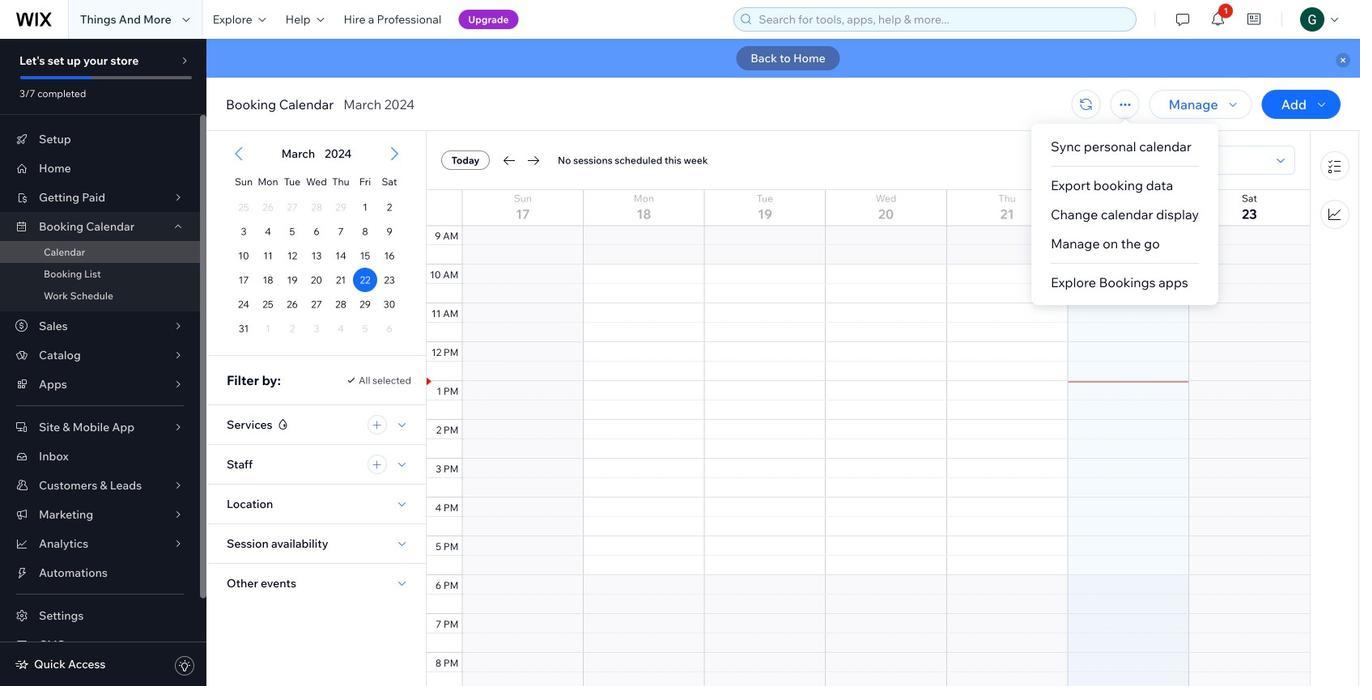 Task type: vqa. For each thing, say whether or not it's contained in the screenshot.
Manage
no



Task type: locate. For each thing, give the bounding box(es) containing it.
row group
[[217, 195, 416, 355]]

sidebar element
[[0, 39, 206, 686]]

friday, march 22, 2024 cell
[[353, 268, 377, 292]]

menu
[[1031, 132, 1218, 297], [1311, 142, 1358, 239]]

grid
[[427, 0, 1310, 686], [217, 132, 416, 355]]

alert
[[206, 39, 1360, 78], [277, 147, 356, 161]]

1 horizontal spatial menu
[[1311, 142, 1358, 239]]

0 horizontal spatial grid
[[217, 132, 416, 355]]

None field
[[1133, 147, 1272, 174]]

row
[[232, 166, 402, 195], [427, 190, 1310, 226], [232, 195, 402, 219], [232, 219, 402, 244], [232, 244, 402, 268], [232, 268, 402, 292], [232, 292, 402, 317]]

1 vertical spatial alert
[[277, 147, 356, 161]]



Task type: describe. For each thing, give the bounding box(es) containing it.
alert inside grid
[[277, 147, 356, 161]]

Search for tools, apps, help & more... field
[[754, 8, 1131, 31]]

1 horizontal spatial grid
[[427, 0, 1310, 686]]

0 horizontal spatial menu
[[1031, 132, 1218, 297]]

0 vertical spatial alert
[[206, 39, 1360, 78]]



